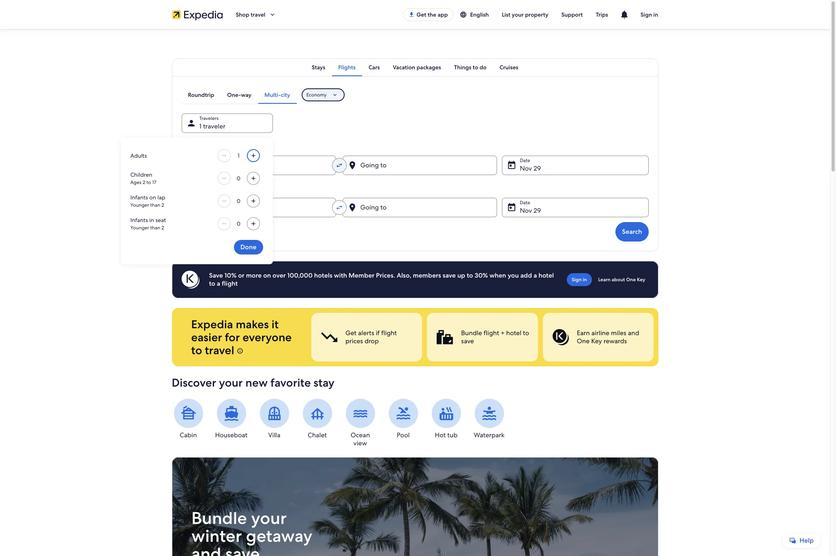 Task type: describe. For each thing, give the bounding box(es) containing it.
app
[[438, 11, 448, 18]]

chalet button
[[301, 399, 334, 440]]

getaway
[[246, 525, 312, 547]]

to left 10%
[[209, 279, 215, 288]]

tub
[[447, 431, 458, 440]]

makes
[[236, 317, 269, 332]]

miles
[[611, 329, 626, 337]]

airline
[[591, 329, 609, 337]]

favorite
[[270, 375, 311, 390]]

to inside expedia makes it easier for everyone to travel
[[191, 343, 202, 358]]

roundtrip
[[188, 91, 214, 99]]

ages
[[130, 179, 141, 186]]

to inside tab list
[[473, 64, 478, 71]]

things to do link
[[448, 58, 493, 76]]

property
[[525, 11, 548, 18]]

in inside the sign in dropdown button
[[653, 11, 658, 18]]

increase the number of infants in seat image
[[248, 221, 258, 227]]

english button
[[453, 7, 495, 22]]

swap origin and destination values image for 1st 'nov 29' button from the top
[[336, 162, 343, 169]]

alerts
[[358, 329, 374, 337]]

everyone
[[243, 330, 292, 345]]

infants for infants in seat
[[130, 217, 148, 224]]

view
[[353, 439, 367, 448]]

shop travel button
[[229, 5, 282, 24]]

with
[[334, 271, 347, 280]]

sign in button
[[634, 5, 665, 24]]

cruises link
[[493, 58, 525, 76]]

save
[[209, 271, 223, 280]]

waterpark button
[[473, 399, 506, 440]]

about
[[612, 277, 625, 283]]

shop
[[236, 11, 249, 18]]

2 inside the children ages 2 to 17
[[143, 179, 145, 186]]

1 nov 29 from the top
[[520, 164, 541, 173]]

done
[[240, 243, 256, 251]]

to inside the children ages 2 to 17
[[146, 179, 151, 186]]

members
[[413, 271, 441, 280]]

on inside infants on lap younger than 2
[[149, 194, 156, 201]]

2 nov 29 button from the top
[[502, 198, 649, 217]]

infants on lap younger than 2
[[130, 194, 165, 208]]

travel sale activities deals image
[[172, 457, 658, 556]]

younger for infants on lap
[[130, 202, 149, 208]]

list your property link
[[495, 7, 555, 22]]

get alerts if flight prices drop
[[345, 329, 397, 345]]

increase the number of children image
[[248, 175, 258, 182]]

villa
[[268, 431, 280, 440]]

to right up
[[467, 271, 473, 280]]

tab list containing stays
[[172, 58, 658, 76]]

houseboat
[[215, 431, 248, 440]]

1 traveler
[[199, 122, 225, 131]]

1 out of 3 element
[[311, 313, 422, 362]]

seat
[[155, 217, 166, 224]]

1 horizontal spatial a
[[534, 271, 537, 280]]

expedia logo image
[[172, 9, 223, 20]]

stays
[[312, 64, 325, 71]]

support link
[[555, 7, 589, 22]]

list your property
[[502, 11, 548, 18]]

bundle your winter getaway and save
[[191, 507, 312, 556]]

stay
[[314, 375, 335, 390]]

17
[[152, 179, 156, 186]]

expedia
[[191, 317, 233, 332]]

learn about one key link
[[595, 273, 649, 286]]

and inside bundle your winter getaway and save
[[191, 543, 221, 556]]

things
[[454, 64, 471, 71]]

sign in link
[[567, 273, 592, 286]]

drop
[[364, 337, 379, 345]]

get for get alerts if flight prices drop
[[345, 329, 356, 337]]

ocean view button
[[344, 399, 377, 448]]

it
[[272, 317, 279, 332]]

ocean view
[[351, 431, 370, 448]]

stays link
[[305, 58, 332, 76]]

trailing image
[[269, 11, 276, 18]]

in inside infants in seat younger than 2
[[149, 217, 154, 224]]

when
[[490, 271, 506, 280]]

traveler
[[203, 122, 225, 131]]

29 for 1st 'nov 29' button from the bottom
[[534, 206, 541, 215]]

save for bundle flight + hotel to save
[[461, 337, 474, 345]]

learn
[[598, 277, 611, 283]]

your for discover
[[219, 375, 243, 390]]

discover your new favorite stay
[[172, 375, 335, 390]]

decrease the number of adults image
[[219, 152, 229, 159]]

travel inside "dropdown button"
[[251, 11, 265, 18]]

up
[[457, 271, 465, 280]]

decrease the number of children image
[[219, 175, 229, 182]]

new
[[245, 375, 268, 390]]

sign in inside bundle your winter getaway and save main content
[[572, 277, 587, 283]]

100,000
[[287, 271, 313, 280]]

on inside save 10% or more on over 100,000 hotels with member prices. also, members save up to 30% when you add a hotel to a flight
[[263, 271, 271, 280]]

prices.
[[376, 271, 395, 280]]

and inside earn airline miles and one key rewards
[[628, 329, 639, 337]]

bundle for bundle your winter getaway and save
[[191, 507, 247, 530]]

to inside bundle flight + hotel to save
[[523, 329, 529, 337]]

multi-city link
[[258, 86, 297, 104]]

get the app
[[417, 11, 448, 18]]

0 horizontal spatial a
[[217, 279, 220, 288]]

earn
[[577, 329, 590, 337]]

in inside sign in link
[[583, 277, 587, 283]]

children
[[130, 171, 152, 178]]

way
[[241, 91, 251, 99]]

shop travel
[[236, 11, 265, 18]]

easier
[[191, 330, 222, 345]]



Task type: vqa. For each thing, say whether or not it's contained in the screenshot.
Los inside Take advantage of a free roundtrip airport shuttle, a grocery/convenience store, and a coffee shop/cafe at Sheraton Gateway Los Angeles Hotel. The onsite local cuisine restaurant, Brasserie, features pool views and a poolside location. Stay connected with free WiFi in public areas, and guests can find other amenities such as dry cleaning/laundry services and an outdoor entertainment area.
no



Task type: locate. For each thing, give the bounding box(es) containing it.
1 29 from the top
[[534, 164, 541, 173]]

1 vertical spatial one
[[577, 337, 589, 345]]

1 vertical spatial younger
[[130, 225, 149, 231]]

chalet
[[308, 431, 327, 440]]

flight inside save 10% or more on over 100,000 hotels with member prices. also, members save up to 30% when you add a hotel to a flight
[[222, 279, 238, 288]]

0 vertical spatial than
[[150, 202, 160, 208]]

hotel inside save 10% or more on over 100,000 hotels with member prices. also, members save up to 30% when you add a hotel to a flight
[[539, 271, 554, 280]]

younger down infants on lap younger than 2
[[130, 225, 149, 231]]

0 vertical spatial your
[[512, 11, 524, 18]]

economy button
[[302, 88, 345, 101]]

list
[[502, 11, 510, 18]]

get left alerts
[[345, 329, 356, 337]]

cabin
[[180, 431, 197, 440]]

0 horizontal spatial get
[[345, 329, 356, 337]]

the
[[428, 11, 436, 18]]

2 vertical spatial 2
[[161, 225, 164, 231]]

hotel inside bundle flight + hotel to save
[[506, 329, 521, 337]]

2 for on
[[161, 202, 164, 208]]

hotel
[[539, 271, 554, 280], [506, 329, 521, 337]]

1 vertical spatial in
[[149, 217, 154, 224]]

1 vertical spatial and
[[191, 543, 221, 556]]

1 vertical spatial sign
[[572, 277, 582, 283]]

1 nov 29 button from the top
[[502, 156, 649, 175]]

than down lap
[[150, 202, 160, 208]]

2 out of 3 element
[[427, 313, 538, 362]]

younger for infants in seat
[[130, 225, 149, 231]]

vacation
[[393, 64, 415, 71]]

flight inside bundle flight + hotel to save
[[483, 329, 499, 337]]

1 vertical spatial tab list
[[181, 86, 297, 104]]

1 horizontal spatial flight
[[381, 329, 397, 337]]

save inside bundle your winter getaway and save
[[225, 543, 260, 556]]

trips link
[[589, 7, 615, 22]]

nov
[[520, 164, 532, 173], [520, 206, 532, 215]]

1 horizontal spatial in
[[583, 277, 587, 283]]

0 horizontal spatial save
[[225, 543, 260, 556]]

0 horizontal spatial your
[[219, 375, 243, 390]]

learn about one key
[[598, 277, 645, 283]]

english
[[470, 11, 489, 18]]

1
[[199, 122, 202, 131]]

0 vertical spatial in
[[653, 11, 658, 18]]

1 nov from the top
[[520, 164, 532, 173]]

sign left learn
[[572, 277, 582, 283]]

key inside earn airline miles and one key rewards
[[591, 337, 602, 345]]

a
[[534, 271, 537, 280], [217, 279, 220, 288]]

0 vertical spatial swap origin and destination values image
[[336, 162, 343, 169]]

for
[[225, 330, 240, 345]]

adults
[[130, 152, 147, 159]]

2 infants from the top
[[130, 217, 148, 224]]

0 horizontal spatial on
[[149, 194, 156, 201]]

1 vertical spatial sign in
[[572, 277, 587, 283]]

sign in right communication center icon
[[641, 11, 658, 18]]

2 younger from the top
[[130, 225, 149, 231]]

children ages 2 to 17
[[130, 171, 156, 186]]

29
[[534, 164, 541, 173], [534, 206, 541, 215]]

increase the number of adults image
[[248, 152, 258, 159]]

1 vertical spatial travel
[[205, 343, 234, 358]]

1 vertical spatial 2
[[161, 202, 164, 208]]

1 horizontal spatial sign
[[641, 11, 652, 18]]

than down seat
[[150, 225, 160, 231]]

flight inside get alerts if flight prices drop
[[381, 329, 397, 337]]

0 vertical spatial key
[[637, 277, 645, 283]]

to left 17
[[146, 179, 151, 186]]

increase the number of infants on lap image
[[248, 198, 258, 204]]

xsmall image
[[237, 348, 243, 354]]

bundle inside bundle flight + hotel to save
[[461, 329, 482, 337]]

1 horizontal spatial hotel
[[539, 271, 554, 280]]

get right 'download the app button' icon
[[417, 11, 426, 18]]

1 horizontal spatial sign in
[[641, 11, 658, 18]]

2 vertical spatial save
[[225, 543, 260, 556]]

nov for 1st 'nov 29' button from the bottom
[[520, 206, 532, 215]]

save 10% or more on over 100,000 hotels with member prices. also, members save up to 30% when you add a hotel to a flight
[[209, 271, 554, 288]]

0 vertical spatial on
[[149, 194, 156, 201]]

0 vertical spatial nov
[[520, 164, 532, 173]]

0 horizontal spatial in
[[149, 217, 154, 224]]

pool
[[397, 431, 410, 440]]

2 than from the top
[[150, 225, 160, 231]]

multi-
[[264, 91, 281, 99]]

search
[[622, 227, 642, 236]]

key right about
[[637, 277, 645, 283]]

sign inside dropdown button
[[641, 11, 652, 18]]

2 down seat
[[161, 225, 164, 231]]

than for in
[[150, 225, 160, 231]]

2 horizontal spatial save
[[461, 337, 474, 345]]

2 vertical spatial your
[[251, 507, 287, 530]]

29 for 1st 'nov 29' button from the top
[[534, 164, 541, 173]]

in right communication center icon
[[653, 11, 658, 18]]

travel inside expedia makes it easier for everyone to travel
[[205, 343, 234, 358]]

0 vertical spatial hotel
[[539, 271, 554, 280]]

0 vertical spatial 29
[[534, 164, 541, 173]]

2 29 from the top
[[534, 206, 541, 215]]

flights link
[[332, 58, 362, 76]]

things to do
[[454, 64, 487, 71]]

0 horizontal spatial one
[[577, 337, 589, 345]]

2 horizontal spatial your
[[512, 11, 524, 18]]

0 vertical spatial infants
[[130, 194, 148, 201]]

bundle inside bundle your winter getaway and save
[[191, 507, 247, 530]]

more
[[246, 271, 262, 280]]

multi-city
[[264, 91, 290, 99]]

1 horizontal spatial bundle
[[461, 329, 482, 337]]

flight
[[222, 279, 238, 288], [381, 329, 397, 337], [483, 329, 499, 337]]

one right about
[[626, 277, 636, 283]]

3 out of 3 element
[[543, 313, 653, 362]]

cruises
[[500, 64, 518, 71]]

one-way link
[[221, 86, 258, 104]]

bundle for bundle flight + hotel to save
[[461, 329, 482, 337]]

rewards
[[603, 337, 627, 345]]

2 inside infants on lap younger than 2
[[161, 202, 164, 208]]

0 vertical spatial nov 29
[[520, 164, 541, 173]]

1 horizontal spatial your
[[251, 507, 287, 530]]

pool button
[[387, 399, 420, 440]]

1 traveler button
[[181, 114, 273, 133]]

0 vertical spatial nov 29 button
[[502, 156, 649, 175]]

packages
[[417, 64, 441, 71]]

infants down infants on lap younger than 2
[[130, 217, 148, 224]]

hotel right +
[[506, 329, 521, 337]]

0 vertical spatial get
[[417, 11, 426, 18]]

bundle your winter getaway and save main content
[[0, 29, 830, 556]]

hotel right add
[[539, 271, 554, 280]]

2 down lap
[[161, 202, 164, 208]]

to right +
[[523, 329, 529, 337]]

younger
[[130, 202, 149, 208], [130, 225, 149, 231]]

flight left 'or'
[[222, 279, 238, 288]]

1 vertical spatial get
[[345, 329, 356, 337]]

younger inside infants in seat younger than 2
[[130, 225, 149, 231]]

0 vertical spatial sign in
[[641, 11, 658, 18]]

10%
[[225, 271, 237, 280]]

1 vertical spatial swap origin and destination values image
[[336, 204, 343, 211]]

travel left trailing image
[[251, 11, 265, 18]]

2 swap origin and destination values image from the top
[[336, 204, 343, 211]]

swap origin and destination values image
[[336, 162, 343, 169], [336, 204, 343, 211]]

0 horizontal spatial bundle
[[191, 507, 247, 530]]

sign in inside dropdown button
[[641, 11, 658, 18]]

1 swap origin and destination values image from the top
[[336, 162, 343, 169]]

do
[[480, 64, 487, 71]]

expedia makes it easier for everyone to travel
[[191, 317, 292, 358]]

ocean
[[351, 431, 370, 440]]

vacation packages link
[[386, 58, 448, 76]]

in left learn
[[583, 277, 587, 283]]

done button
[[234, 240, 263, 255]]

than for on
[[150, 202, 160, 208]]

1 horizontal spatial one
[[626, 277, 636, 283]]

1 horizontal spatial get
[[417, 11, 426, 18]]

one left the airline
[[577, 337, 589, 345]]

trips
[[596, 11, 608, 18]]

travel left xsmall icon
[[205, 343, 234, 358]]

infants down ages
[[130, 194, 148, 201]]

younger up infants in seat younger than 2
[[130, 202, 149, 208]]

in left seat
[[149, 217, 154, 224]]

0 horizontal spatial travel
[[205, 343, 234, 358]]

1 horizontal spatial save
[[443, 271, 456, 280]]

small image
[[460, 11, 467, 18]]

on left over at the left of page
[[263, 271, 271, 280]]

flight right if
[[381, 329, 397, 337]]

a right add
[[534, 271, 537, 280]]

1 vertical spatial key
[[591, 337, 602, 345]]

0 horizontal spatial key
[[591, 337, 602, 345]]

hot tub
[[435, 431, 458, 440]]

1 horizontal spatial on
[[263, 271, 271, 280]]

than inside infants in seat younger than 2
[[150, 225, 160, 231]]

1 vertical spatial 29
[[534, 206, 541, 215]]

on
[[149, 194, 156, 201], [263, 271, 271, 280]]

0 vertical spatial bundle
[[461, 329, 482, 337]]

1 horizontal spatial travel
[[251, 11, 265, 18]]

tab list containing roundtrip
[[181, 86, 297, 104]]

1 infants from the top
[[130, 194, 148, 201]]

download the app button image
[[408, 11, 415, 18]]

0 vertical spatial travel
[[251, 11, 265, 18]]

one inside earn airline miles and one key rewards
[[577, 337, 589, 345]]

2 inside infants in seat younger than 2
[[161, 225, 164, 231]]

travel
[[251, 11, 265, 18], [205, 343, 234, 358]]

sign in left learn
[[572, 277, 587, 283]]

cars link
[[362, 58, 386, 76]]

villa button
[[258, 399, 291, 440]]

key
[[637, 277, 645, 283], [591, 337, 602, 345]]

0 vertical spatial one
[[626, 277, 636, 283]]

swap origin and destination values image for 1st 'nov 29' button from the bottom
[[336, 204, 343, 211]]

1 vertical spatial than
[[150, 225, 160, 231]]

0 vertical spatial save
[[443, 271, 456, 280]]

you
[[508, 271, 519, 280]]

infants in seat younger than 2
[[130, 217, 166, 231]]

over
[[273, 271, 286, 280]]

a left 10%
[[217, 279, 220, 288]]

+
[[501, 329, 504, 337]]

than inside infants on lap younger than 2
[[150, 202, 160, 208]]

add
[[520, 271, 532, 280]]

0 horizontal spatial flight
[[222, 279, 238, 288]]

decrease the number of infants on lap image
[[219, 198, 229, 204]]

infants inside infants on lap younger than 2
[[130, 194, 148, 201]]

on left lap
[[149, 194, 156, 201]]

nov for 1st 'nov 29' button from the top
[[520, 164, 532, 173]]

if
[[376, 329, 379, 337]]

2 for in
[[161, 225, 164, 231]]

0 vertical spatial tab list
[[172, 58, 658, 76]]

one-way
[[227, 91, 251, 99]]

infants for infants on lap
[[130, 194, 148, 201]]

your for list
[[512, 11, 524, 18]]

2 right ages
[[143, 179, 145, 186]]

1 vertical spatial nov 29 button
[[502, 198, 649, 217]]

0 horizontal spatial hotel
[[506, 329, 521, 337]]

2 nov from the top
[[520, 206, 532, 215]]

cabin button
[[172, 399, 205, 440]]

roundtrip link
[[181, 86, 221, 104]]

2 nov 29 from the top
[[520, 206, 541, 215]]

save
[[443, 271, 456, 280], [461, 337, 474, 345], [225, 543, 260, 556]]

1 vertical spatial on
[[263, 271, 271, 280]]

1 vertical spatial save
[[461, 337, 474, 345]]

1 vertical spatial your
[[219, 375, 243, 390]]

save for bundle your winter getaway and save
[[225, 543, 260, 556]]

hotels
[[314, 271, 332, 280]]

get inside "link"
[[417, 11, 426, 18]]

1 vertical spatial bundle
[[191, 507, 247, 530]]

sign right communication center icon
[[641, 11, 652, 18]]

1 vertical spatial hotel
[[506, 329, 521, 337]]

your
[[512, 11, 524, 18], [219, 375, 243, 390], [251, 507, 287, 530]]

0 horizontal spatial sign
[[572, 277, 582, 283]]

get inside get alerts if flight prices drop
[[345, 329, 356, 337]]

1 younger from the top
[[130, 202, 149, 208]]

cars
[[369, 64, 380, 71]]

1 vertical spatial nov 29
[[520, 206, 541, 215]]

than
[[150, 202, 160, 208], [150, 225, 160, 231]]

bundle flight + hotel to save
[[461, 329, 529, 345]]

tab list
[[172, 58, 658, 76], [181, 86, 297, 104]]

your inside bundle your winter getaway and save
[[251, 507, 287, 530]]

0 vertical spatial and
[[628, 329, 639, 337]]

vacation packages
[[393, 64, 441, 71]]

member
[[349, 271, 374, 280]]

0 vertical spatial 2
[[143, 179, 145, 186]]

1 than from the top
[[150, 202, 160, 208]]

2 horizontal spatial in
[[653, 11, 658, 18]]

support
[[561, 11, 583, 18]]

1 vertical spatial infants
[[130, 217, 148, 224]]

also,
[[397, 271, 411, 280]]

1 horizontal spatial and
[[628, 329, 639, 337]]

flights
[[338, 64, 356, 71]]

sign inside sign in link
[[572, 277, 582, 283]]

2 horizontal spatial flight
[[483, 329, 499, 337]]

hot tub button
[[430, 399, 463, 440]]

0 vertical spatial younger
[[130, 202, 149, 208]]

0 vertical spatial sign
[[641, 11, 652, 18]]

communication center icon image
[[619, 10, 629, 19]]

to down expedia
[[191, 343, 202, 358]]

to left do
[[473, 64, 478, 71]]

your for bundle
[[251, 507, 287, 530]]

1 horizontal spatial key
[[637, 277, 645, 283]]

0 horizontal spatial and
[[191, 543, 221, 556]]

infants inside infants in seat younger than 2
[[130, 217, 148, 224]]

1 vertical spatial nov
[[520, 206, 532, 215]]

to
[[473, 64, 478, 71], [146, 179, 151, 186], [467, 271, 473, 280], [209, 279, 215, 288], [523, 329, 529, 337], [191, 343, 202, 358]]

flight left +
[[483, 329, 499, 337]]

save inside bundle flight + hotel to save
[[461, 337, 474, 345]]

key right 'earn'
[[591, 337, 602, 345]]

0 horizontal spatial sign in
[[572, 277, 587, 283]]

younger inside infants on lap younger than 2
[[130, 202, 149, 208]]

get for get the app
[[417, 11, 426, 18]]

discover
[[172, 375, 216, 390]]

or
[[238, 271, 244, 280]]

save inside save 10% or more on over 100,000 hotels with member prices. also, members save up to 30% when you add a hotel to a flight
[[443, 271, 456, 280]]

2 vertical spatial in
[[583, 277, 587, 283]]

decrease the number of infants in seat image
[[219, 221, 229, 227]]

economy
[[306, 92, 327, 98]]



